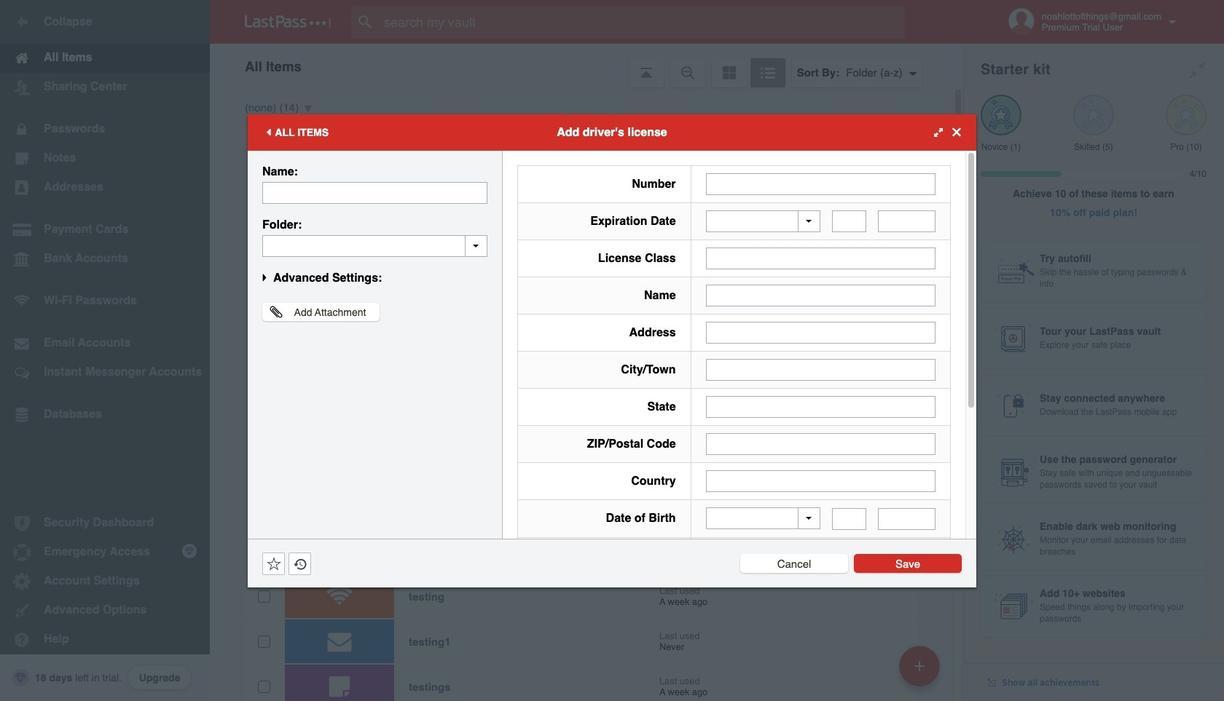 Task type: locate. For each thing, give the bounding box(es) containing it.
None text field
[[706, 173, 936, 195], [262, 182, 487, 204], [832, 211, 867, 232], [878, 211, 935, 232], [706, 322, 936, 344], [706, 434, 936, 455], [706, 173, 936, 195], [262, 182, 487, 204], [832, 211, 867, 232], [878, 211, 935, 232], [706, 322, 936, 344], [706, 434, 936, 455]]

None text field
[[262, 235, 487, 257], [706, 248, 936, 270], [706, 285, 936, 307], [706, 359, 936, 381], [706, 396, 936, 418], [706, 471, 936, 493], [832, 508, 867, 530], [878, 508, 935, 530], [262, 235, 487, 257], [706, 248, 936, 270], [706, 285, 936, 307], [706, 359, 936, 381], [706, 396, 936, 418], [706, 471, 936, 493], [832, 508, 867, 530], [878, 508, 935, 530]]

search my vault text field
[[351, 6, 933, 38]]

new item navigation
[[894, 642, 949, 702]]

vault options navigation
[[210, 44, 963, 87]]

dialog
[[248, 114, 976, 702]]

Search search field
[[351, 6, 933, 38]]

main navigation navigation
[[0, 0, 210, 702]]



Task type: describe. For each thing, give the bounding box(es) containing it.
new item image
[[914, 661, 925, 671]]

lastpass image
[[245, 15, 331, 28]]



Task type: vqa. For each thing, say whether or not it's contained in the screenshot.
New item image in the right of the page
yes



